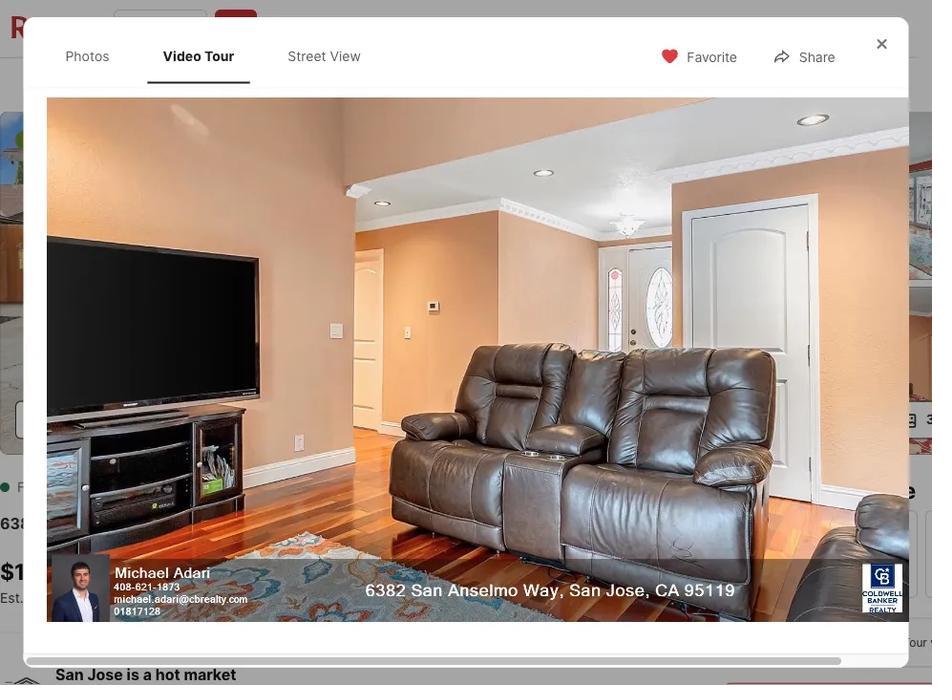 Task type: describe. For each thing, give the bounding box(es) containing it.
this
[[810, 477, 851, 504]]

tour
[[761, 477, 805, 504]]

share button
[[757, 36, 852, 76]]

1-844-759-7732 link
[[269, 21, 374, 37]]

details
[[312, 77, 353, 93]]

sale & tax history tab
[[375, 62, 527, 108]]

san
[[186, 515, 217, 533]]

sale
[[396, 77, 423, 93]]

v
[[931, 636, 933, 649]]

pre-
[[127, 590, 155, 606]]

street view tab
[[273, 32, 376, 80]]

market
[[184, 666, 237, 684]]

est.
[[0, 590, 24, 606]]

2
[[345, 559, 358, 585]]

tour v
[[904, 636, 933, 649]]

1-
[[269, 21, 281, 37]]

2 , from the left
[[260, 515, 265, 533]]

tab list for share
[[46, 29, 396, 84]]

27
[[763, 537, 797, 570]]

for sale - active
[[17, 479, 142, 496]]

x-
[[869, 76, 883, 92]]

photos tab
[[50, 32, 125, 80]]

759-
[[312, 21, 342, 37]]

1 vertical spatial san
[[55, 666, 84, 684]]

open sat, 2pm to 4pm
[[23, 133, 158, 147]]

1,343 sq ft
[[436, 559, 496, 607]]

overview tab
[[127, 62, 232, 108]]

2 baths
[[345, 559, 386, 607]]

jose
[[221, 515, 260, 533]]

go tour this home
[[725, 477, 917, 504]]

oct for 27
[[768, 572, 793, 586]]

hot
[[155, 666, 180, 684]]

&
[[427, 77, 435, 93]]

active
[[94, 479, 142, 496]]

open sat, 2pm to 4pm link
[[0, 112, 718, 458]]

photos
[[65, 48, 110, 64]]

street view button
[[120, 401, 255, 439]]

street view inside street view tab
[[288, 48, 361, 64]]

x-out
[[869, 76, 905, 92]]

saturday
[[845, 521, 905, 534]]

anselmo
[[75, 515, 142, 533]]

get pre-approved link
[[100, 590, 216, 606]]

baths
[[345, 588, 386, 607]]

video tour
[[163, 48, 234, 64]]

property details
[[253, 77, 353, 93]]

san jose is a hot market
[[55, 666, 237, 684]]

95119
[[295, 515, 337, 533]]

favorite button for share
[[644, 36, 754, 76]]

property
[[253, 77, 308, 93]]

schools
[[549, 77, 599, 93]]

search link
[[21, 74, 105, 97]]

oct for 28
[[863, 572, 887, 586]]

beds
[[262, 588, 299, 607]]

overview
[[148, 77, 210, 93]]

share
[[800, 49, 836, 65]]

street view inside street view button
[[163, 411, 238, 428]]

way
[[145, 515, 177, 533]]

view inside tab
[[330, 48, 361, 64]]

video button
[[15, 401, 112, 439]]

/mo
[[72, 590, 96, 606]]

6382
[[0, 515, 40, 533]]

favorite for x-out
[[752, 76, 802, 92]]

map entry image
[[569, 477, 696, 604]]

search
[[59, 77, 105, 93]]

$1,300,000 est. $9,524 /mo get pre-approved
[[0, 559, 216, 606]]

tour v list box
[[725, 618, 933, 668]]

home
[[856, 477, 917, 504]]

0 vertical spatial san
[[43, 515, 72, 533]]



Task type: vqa. For each thing, say whether or not it's contained in the screenshot.
filters
no



Task type: locate. For each thing, give the bounding box(es) containing it.
oct down 27 at the bottom right of page
[[768, 572, 793, 586]]

tab list
[[46, 29, 396, 84], [0, 58, 635, 108]]

0 horizontal spatial video
[[58, 411, 96, 428]]

favorite left share button
[[687, 49, 738, 65]]

0 horizontal spatial street
[[163, 411, 203, 428]]

tour left v
[[904, 636, 928, 649]]

0 horizontal spatial favorite
[[687, 49, 738, 65]]

3
[[262, 559, 277, 585]]

1 vertical spatial view
[[206, 411, 238, 428]]

1,343
[[436, 559, 496, 585]]

favorite for share
[[687, 49, 738, 65]]

1 horizontal spatial video
[[163, 48, 201, 64]]

0 horizontal spatial view
[[206, 411, 238, 428]]

0 vertical spatial view
[[330, 48, 361, 64]]

6382 san anselmo way , san jose , ca 95119
[[0, 515, 337, 533]]

video for video
[[58, 411, 96, 428]]

street inside tab
[[288, 48, 327, 64]]

tab list inside dialog
[[46, 29, 396, 84]]

saturday 28 oct
[[845, 521, 905, 586]]

friday 27 oct
[[761, 521, 800, 586]]

oct inside friday 27 oct
[[768, 572, 793, 586]]

video inside tab
[[163, 48, 201, 64]]

favorite button inside dialog
[[644, 36, 754, 76]]

1 horizontal spatial oct
[[863, 572, 887, 586]]

, left ca at the left bottom of page
[[260, 515, 265, 533]]

0 vertical spatial video
[[163, 48, 201, 64]]

1 horizontal spatial street view
[[288, 48, 361, 64]]

0 vertical spatial tour
[[205, 48, 234, 64]]

to
[[113, 133, 129, 147]]

active link
[[94, 479, 142, 496]]

-
[[84, 479, 91, 496]]

view inside button
[[206, 411, 238, 428]]

favorite down share button
[[752, 76, 802, 92]]

approved
[[155, 590, 216, 606]]

oct
[[768, 572, 793, 586], [863, 572, 887, 586]]

1 horizontal spatial street
[[288, 48, 327, 64]]

san down sale
[[43, 515, 72, 533]]

ca
[[269, 515, 290, 533]]

jose
[[87, 666, 123, 684]]

tab list for x-out
[[0, 58, 635, 108]]

ft
[[459, 588, 473, 607]]

sat,
[[57, 133, 83, 147]]

0 horizontal spatial tour
[[205, 48, 234, 64]]

video up the for sale - active
[[58, 411, 96, 428]]

2pm
[[85, 133, 110, 147]]

open
[[23, 133, 55, 147]]

tax
[[439, 77, 459, 93]]

1 vertical spatial tour
[[904, 636, 928, 649]]

1 vertical spatial favorite
[[752, 76, 802, 92]]

1 , from the left
[[177, 515, 182, 533]]

san left jose
[[55, 666, 84, 684]]

street
[[288, 48, 327, 64], [163, 411, 203, 428]]

7732
[[342, 21, 374, 37]]

get
[[100, 590, 124, 606]]

1 horizontal spatial favorite
[[752, 76, 802, 92]]

out
[[883, 76, 905, 92]]

video for video tour
[[163, 48, 201, 64]]

for
[[17, 479, 44, 496]]

1-844-759-7732
[[269, 21, 374, 37]]

0 vertical spatial street
[[288, 48, 327, 64]]

oct inside 'saturday 28 oct'
[[863, 572, 887, 586]]

oct down 28
[[863, 572, 887, 586]]

sale & tax history
[[396, 77, 506, 93]]

$9,524
[[27, 590, 72, 606]]

tour inside list box
[[904, 636, 928, 649]]

option
[[725, 618, 865, 668]]

0 horizontal spatial oct
[[768, 572, 793, 586]]

street view
[[288, 48, 361, 64], [163, 411, 238, 428]]

submit search image
[[227, 19, 246, 38]]

tour inside tab
[[205, 48, 234, 64]]

1 horizontal spatial tour
[[904, 636, 928, 649]]

1 horizontal spatial view
[[330, 48, 361, 64]]

video
[[163, 48, 201, 64], [58, 411, 96, 428]]

favorite button for x-out
[[709, 64, 818, 103]]

view
[[330, 48, 361, 64], [206, 411, 238, 428]]

sq
[[436, 588, 455, 607]]

property details tab
[[232, 62, 375, 108]]

0 horizontal spatial ,
[[177, 515, 182, 533]]

1 vertical spatial street view
[[163, 411, 238, 428]]

28
[[857, 537, 893, 570]]

,
[[177, 515, 182, 533], [260, 515, 265, 533]]

baths link
[[345, 588, 386, 607]]

, left san
[[177, 515, 182, 533]]

video tour tab
[[148, 32, 250, 80]]

3 beds
[[262, 559, 299, 607]]

friday
[[761, 521, 800, 534]]

6382 san anselmo way, san jose, ca 95119 image
[[0, 112, 718, 454], [725, 112, 933, 279], [725, 287, 933, 454]]

go
[[725, 477, 756, 504]]

0 horizontal spatial street view
[[163, 411, 238, 428]]

history
[[463, 77, 506, 93]]

tour down submit search image
[[205, 48, 234, 64]]

is
[[127, 666, 139, 684]]

sale
[[48, 479, 81, 496]]

favorite
[[687, 49, 738, 65], [752, 76, 802, 92]]

$1,300,000
[[0, 559, 126, 585]]

0 vertical spatial street view
[[288, 48, 361, 64]]

844-
[[281, 21, 312, 37]]

City, Address, School, Agent, ZIP search field
[[114, 10, 207, 48]]

1 vertical spatial street
[[163, 411, 203, 428]]

4pm
[[132, 133, 158, 147]]

street inside button
[[163, 411, 203, 428]]

dialog
[[23, 17, 933, 668]]

schools tab
[[527, 62, 620, 108]]

favorite button
[[644, 36, 754, 76], [709, 64, 818, 103]]

x-out button
[[826, 64, 922, 103]]

tab list containing search
[[0, 58, 635, 108]]

video inside button
[[58, 411, 96, 428]]

tour
[[205, 48, 234, 64], [904, 636, 928, 649]]

favorite inside dialog
[[687, 49, 738, 65]]

video up overview
[[163, 48, 201, 64]]

1 horizontal spatial ,
[[260, 515, 265, 533]]

san
[[43, 515, 72, 533], [55, 666, 84, 684]]

2 oct from the left
[[863, 572, 887, 586]]

0 vertical spatial favorite
[[687, 49, 738, 65]]

dialog containing photos
[[23, 17, 933, 668]]

a
[[143, 666, 152, 684]]

tab list containing photos
[[46, 29, 396, 84]]

1 oct from the left
[[768, 572, 793, 586]]

1 vertical spatial video
[[58, 411, 96, 428]]

None button
[[737, 509, 824, 599], [831, 510, 918, 598], [926, 510, 933, 598], [737, 509, 824, 599], [831, 510, 918, 598], [926, 510, 933, 598]]



